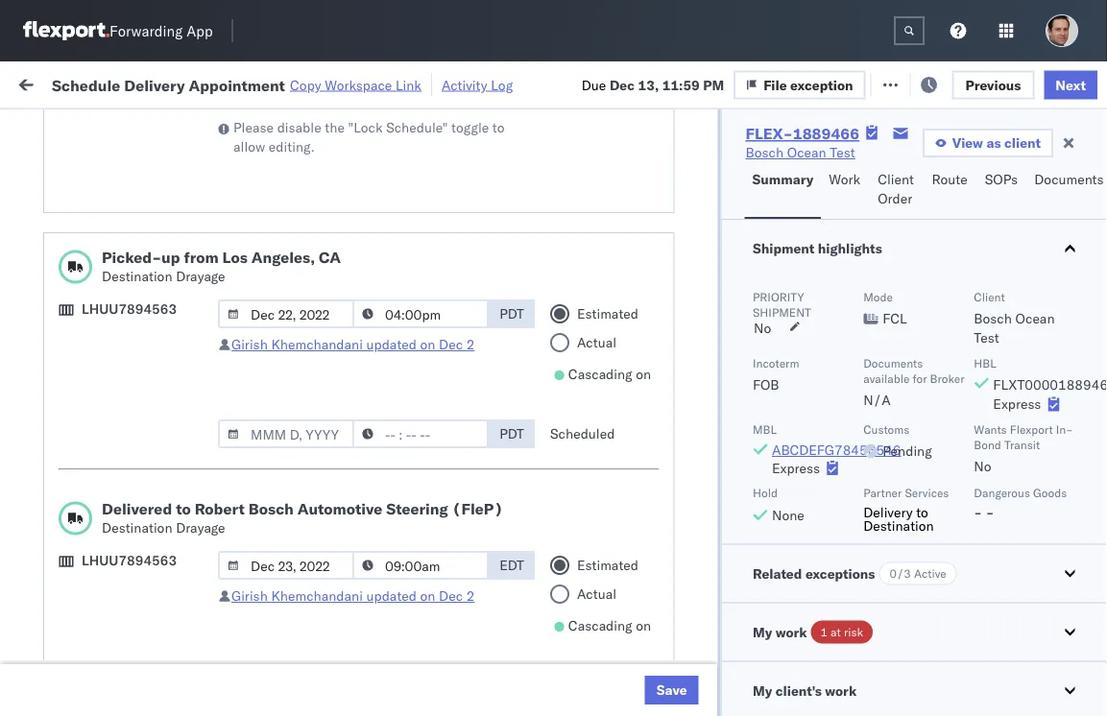 Task type: locate. For each thing, give the bounding box(es) containing it.
4 schedule pickup from los angeles, ca from the top
[[44, 478, 259, 514]]

batch actio
[[1036, 74, 1108, 91]]

mode
[[863, 290, 893, 304]]

2022 for schedule pickup from los angeles, ca 'link' for fourth schedule pickup from los angeles, ca button
[[460, 488, 493, 505]]

wants flexport in- bond transit no
[[974, 422, 1073, 475]]

0/3 active
[[890, 567, 946, 581]]

client inside button
[[713, 157, 744, 171]]

cascading on
[[569, 366, 651, 383], [569, 618, 651, 635]]

upload customs clearance documents up delivered
[[44, 436, 210, 472]]

0 vertical spatial upload customs clearance documents button
[[44, 181, 273, 221]]

0 vertical spatial am
[[350, 193, 372, 209]]

2 clearance from the top
[[149, 436, 210, 452]]

3 schedule delivery appointment from the top
[[44, 657, 236, 673]]

1 horizontal spatial for
[[343, 92, 359, 109]]

cascading on for pdt
[[569, 366, 651, 383]]

n/a
[[863, 392, 891, 409]]

drayage down up
[[176, 268, 225, 285]]

to left the 'robert'
[[176, 500, 191, 519]]

2 flexport demo consignee from the top
[[713, 615, 870, 632]]

4 11:59 pm pdt, nov 4, 2022 from the top
[[309, 404, 486, 421]]

schedule for 2nd schedule delivery appointment 'button' from the top of the page
[[44, 361, 101, 378]]

1 vertical spatial updated
[[367, 588, 417, 605]]

upload customs clearance documents link down workitem button
[[44, 181, 273, 220]]

angeles, inside confirm pickup from los angeles, ca
[[198, 520, 251, 537]]

0 vertical spatial drayage
[[176, 268, 225, 285]]

1 horizontal spatial my work
[[753, 624, 807, 641]]

no
[[450, 119, 466, 134], [754, 320, 771, 337], [974, 458, 991, 475]]

pst, down 11:00 pm pst, nov 8, 2022
[[375, 488, 404, 505]]

flexport down related
[[713, 615, 763, 632]]

a
[[381, 73, 388, 90]]

work inside button
[[825, 683, 857, 699]]

schedule pickup from los angeles, ca link for 5th schedule pickup from los angeles, ca button
[[44, 604, 273, 642]]

1 vertical spatial flexport demo consignee
[[713, 615, 870, 632]]

file
[[816, 74, 839, 91], [764, 76, 787, 93]]

file exception up the flex-1889466 link
[[764, 76, 854, 93]]

4 4, from the top
[[437, 404, 449, 421]]

0 vertical spatial schedule delivery appointment
[[44, 234, 236, 251]]

express
[[993, 396, 1041, 413], [772, 460, 820, 476]]

workitem button
[[12, 153, 279, 172]]

1 vertical spatial cascading
[[569, 618, 633, 635]]

consignee
[[838, 157, 893, 171], [806, 193, 870, 209], [806, 615, 870, 632], [926, 615, 991, 632]]

consignee up "order"
[[838, 157, 893, 171]]

0 horizontal spatial 13,
[[436, 488, 457, 505]]

am right 6:00
[[342, 573, 364, 590]]

file up flex-1889466
[[764, 76, 787, 93]]

0 vertical spatial girish khemchandani updated on dec 2 button
[[232, 336, 475, 353]]

1 clearance from the top
[[149, 182, 210, 199]]

None text field
[[894, 16, 925, 45]]

work up filtered at left
[[20, 70, 69, 96]]

angeles, for 1st schedule pickup from los angeles, ca button from the top's schedule pickup from los angeles, ca 'link'
[[206, 267, 259, 283]]

1 vertical spatial estimated
[[577, 557, 639, 574]]

2 upload customs clearance documents from the top
[[44, 436, 210, 472]]

destination down partner
[[863, 517, 934, 534]]

778
[[317, 74, 342, 91]]

ca inside confirm pickup from los angeles, ca
[[44, 539, 62, 556]]

please disable the "lock schedule" toggle to allow editing.
[[233, 119, 505, 155]]

lhuu7894563 for delivered to robert bosch automotive steering (flep)
[[82, 552, 177, 569]]

in-
[[1056, 422, 1073, 437]]

197 on track
[[406, 74, 484, 91]]

2 right lagerfeld
[[1102, 658, 1108, 674]]

0 vertical spatial express
[[993, 396, 1041, 413]]

1 lhuu7894563 from the top
[[82, 301, 177, 317]]

2 vertical spatial schedule delivery appointment button
[[44, 656, 236, 677]]

mmm d, yyyy text field for -- : -- -- text field related to edt
[[218, 551, 354, 580]]

confirm up confirm delivery
[[44, 520, 93, 537]]

2 upload customs clearance documents link from the top
[[44, 435, 273, 473]]

1 vertical spatial girish khemchandani updated on dec 2 button
[[232, 588, 475, 605]]

pst, for 11:00
[[375, 446, 404, 463]]

1 drayage from the top
[[176, 268, 225, 285]]

from for schedule pickup from los angeles, ca 'link' for 3rd schedule pickup from los angeles, ca button from the top
[[149, 393, 178, 410]]

pdt, for schedule pickup from los angeles, ca 'link' for 3rd schedule pickup from los angeles, ca button from the top
[[375, 404, 405, 421]]

girish khemchandani updated on dec 2 button for pdt
[[232, 336, 475, 353]]

client up "order"
[[878, 171, 914, 188]]

next button
[[1045, 70, 1098, 99]]

3 4, from the top
[[437, 319, 449, 336]]

1 cascading from the top
[[569, 366, 633, 383]]

mmm d, yyyy text field down picked-up from los angeles, ca destination drayage
[[218, 300, 354, 329]]

customs up pending
[[863, 422, 910, 437]]

1 vertical spatial work
[[775, 624, 807, 641]]

2 down -- : -- -- text box
[[467, 336, 475, 353]]

1 schedule delivery appointment link from the top
[[44, 233, 236, 252]]

2 mmm d, yyyy text field from the top
[[218, 420, 354, 449]]

3 11:59 pm pdt, nov 4, 2022 from the top
[[309, 319, 486, 336]]

1 horizontal spatial work
[[775, 624, 807, 641]]

pdt right -- : -- -- text box
[[500, 305, 524, 322]]

exception
[[842, 74, 905, 91], [791, 76, 854, 93]]

import
[[126, 74, 170, 91]]

5 ocean fcl from the top
[[588, 573, 655, 590]]

demo for upload customs clearance documents
[[767, 193, 802, 209]]

work right import
[[173, 74, 207, 91]]

client up hbl
[[974, 290, 1005, 304]]

schedule for fourth schedule pickup from los angeles, ca button
[[44, 478, 101, 495]]

destination down delivered
[[102, 520, 172, 537]]

pm
[[703, 76, 724, 93], [350, 235, 371, 252], [350, 277, 371, 294], [350, 319, 371, 336], [350, 404, 371, 421], [350, 446, 371, 463], [350, 488, 371, 505], [342, 531, 363, 548], [342, 658, 363, 674]]

consignee up the 'account'
[[926, 615, 991, 632]]

MMM D, YYYY text field
[[218, 300, 354, 329], [218, 420, 354, 449], [218, 551, 354, 580]]

1 11:59 pm pdt, nov 4, 2022 from the top
[[309, 235, 486, 252]]

flexport down client name
[[713, 193, 763, 209]]

0 vertical spatial at
[[346, 74, 358, 91]]

client inside button
[[878, 171, 914, 188]]

2 schedule pickup from los angeles, ca from the top
[[44, 309, 259, 345]]

pdt
[[500, 305, 524, 322], [500, 426, 524, 442]]

1 upload customs clearance documents from the top
[[44, 182, 210, 218]]

demo for schedule pickup from los angeles, ca
[[767, 615, 802, 632]]

file exception
[[816, 74, 905, 91], [764, 76, 854, 93]]

angeles, for schedule pickup from los angeles, ca 'link' for fourth schedule pickup from los angeles, ca button
[[206, 478, 259, 495]]

1 schedule delivery appointment from the top
[[44, 234, 236, 251]]

available
[[863, 371, 910, 386]]

girish
[[232, 336, 268, 353], [232, 588, 268, 605]]

0 vertical spatial cascading on
[[569, 366, 651, 383]]

pst, down 4:00 pm pst, dec 23, 2022
[[367, 573, 397, 590]]

5 flex-1 from the top
[[1061, 531, 1108, 548]]

customs
[[91, 182, 145, 199], [863, 422, 910, 437], [91, 436, 145, 452]]

mmm d, yyyy text field down 4:00
[[218, 551, 354, 580]]

1 -- : -- -- text field from the top
[[353, 420, 489, 449]]

pm for confirm pickup from los angeles, ca button
[[342, 531, 363, 548]]

schedule pickup from los angeles, ca link for 3rd schedule pickup from los angeles, ca button from the top
[[44, 392, 273, 431]]

2 right 24,
[[467, 588, 475, 605]]

drayage down the 'robert'
[[176, 520, 225, 537]]

12:00 am pdt, aug 19, 2022
[[309, 193, 496, 209]]

destination down "picked-"
[[102, 268, 172, 285]]

activity log
[[442, 76, 513, 93]]

1 vertical spatial at
[[831, 625, 841, 640]]

(flep)
[[452, 500, 504, 519]]

bosch inside delivered to robert bosch automotive steering (flep) destination drayage
[[249, 500, 294, 519]]

dec up the 2023
[[439, 588, 463, 605]]

lhuu7894563 down "picked-"
[[82, 301, 177, 317]]

-- : -- -- text field up 11:59 pm pst, dec 13, 2022
[[353, 420, 489, 449]]

cascading on for edt
[[569, 618, 651, 635]]

6:00 am pst, dec 24, 2022
[[309, 573, 486, 590]]

1 vertical spatial cascading on
[[569, 618, 651, 635]]

3 mmm d, yyyy text field from the top
[[218, 551, 354, 580]]

2 vertical spatial no
[[974, 458, 991, 475]]

express up wants
[[993, 396, 1041, 413]]

clearance down workitem button
[[149, 182, 210, 199]]

upload customs clearance documents button up delivered
[[44, 435, 273, 475]]

0 horizontal spatial express
[[772, 460, 820, 476]]

1 vertical spatial schedule delivery appointment button
[[44, 360, 236, 381]]

23, right jan
[[424, 658, 444, 674]]

clearance up the 'robert'
[[149, 436, 210, 452]]

for left work,
[[183, 119, 199, 134]]

11:59 for 2nd schedule pickup from los angeles, ca button
[[309, 319, 347, 336]]

schedule for 3rd schedule pickup from los angeles, ca button from the top
[[44, 393, 101, 410]]

at for 778
[[346, 74, 358, 91]]

consignee inside consignee button
[[838, 157, 893, 171]]

cascading for pdt
[[569, 366, 633, 383]]

1 vertical spatial upload
[[44, 436, 88, 452]]

2 vertical spatial schedule delivery appointment link
[[44, 656, 236, 675]]

2 schedule delivery appointment from the top
[[44, 361, 236, 378]]

13, down 8,
[[436, 488, 457, 505]]

customs for 11:00 pm pst, nov 8, 2022
[[91, 436, 145, 452]]

girish khemchandani updated on dec 2 button down 4:00
[[232, 588, 475, 605]]

1 vertical spatial upload customs clearance documents link
[[44, 435, 273, 473]]

save button
[[645, 676, 699, 705]]

2
[[467, 336, 475, 353], [467, 588, 475, 605], [1102, 658, 1108, 674]]

0 vertical spatial upload
[[44, 182, 88, 199]]

1 updated from the top
[[367, 336, 417, 353]]

cascading on up save button
[[569, 618, 651, 635]]

no right the ":"
[[450, 119, 466, 134]]

shipment down priority
[[753, 305, 811, 319]]

schedule pickup from los angeles, ca link
[[44, 266, 273, 304], [44, 308, 273, 346], [44, 392, 273, 431], [44, 477, 273, 515], [44, 604, 273, 642]]

confirm down confirm pickup from los angeles, ca
[[44, 572, 93, 589]]

1 girish from the top
[[232, 336, 268, 353]]

1
[[1102, 235, 1108, 252], [1102, 362, 1108, 379], [1102, 404, 1108, 421], [1102, 488, 1108, 505], [1102, 531, 1108, 548], [1102, 573, 1108, 590], [1102, 615, 1108, 632], [820, 625, 828, 640]]

delivery for first schedule delivery appointment 'button' from the bottom
[[105, 657, 154, 673]]

maersk batur link
[[233, 91, 339, 110]]

pst,
[[375, 446, 404, 463], [375, 488, 404, 505], [366, 531, 396, 548], [367, 573, 397, 590], [366, 658, 396, 674]]

to down services
[[916, 504, 928, 521]]

none
[[772, 507, 804, 524]]

customs up delivered
[[91, 436, 145, 452]]

2022 for schedule pickup from los angeles, ca 'link' associated with 2nd schedule pickup from los angeles, ca button
[[452, 319, 486, 336]]

destination inside delivered to robert bosch automotive steering (flep) destination drayage
[[102, 520, 172, 537]]

2 confirm from the top
[[44, 572, 93, 589]]

2 schedule pickup from los angeles, ca link from the top
[[44, 308, 273, 346]]

0 vertical spatial for
[[343, 92, 359, 109]]

shipment inside this shipment is part of a vessel sailing. see maersk batur for details.
[[263, 73, 320, 90]]

forwarding app
[[110, 22, 213, 40]]

schedule delivery appointment link for first schedule delivery appointment 'button' from the top of the page
[[44, 233, 236, 252]]

khemchandani
[[271, 336, 363, 353], [271, 588, 363, 605]]

4 flex-1 from the top
[[1061, 488, 1108, 505]]

0 vertical spatial clearance
[[149, 182, 210, 199]]

cascading for edt
[[569, 618, 633, 635]]

1 upload customs clearance documents link from the top
[[44, 181, 273, 220]]

girish khemchandani updated on dec 2 button down -- : -- -- text box
[[232, 336, 475, 353]]

1 schedule delivery appointment button from the top
[[44, 233, 236, 254]]

confirm pickup from los angeles, ca button
[[44, 519, 273, 560]]

1 horizontal spatial client
[[878, 171, 914, 188]]

2 girish khemchandani updated on dec 2 button from the top
[[232, 588, 475, 605]]

dec down steering at the bottom of page
[[399, 531, 424, 548]]

1 vertical spatial 13,
[[436, 488, 457, 505]]

1 vertical spatial schedule delivery appointment
[[44, 361, 236, 378]]

2 11:59 pm pdt, nov 4, 2022 from the top
[[309, 277, 486, 294]]

0 horizontal spatial no
[[450, 119, 466, 134]]

7 resize handle column header from the left
[[1073, 149, 1096, 717]]

2 horizontal spatial client
[[974, 290, 1005, 304]]

delivery inside partner services delivery to destination
[[863, 504, 913, 521]]

4 schedule pickup from los angeles, ca link from the top
[[44, 477, 273, 515]]

3 schedule pickup from los angeles, ca from the top
[[44, 393, 259, 429]]

1 horizontal spatial 13,
[[638, 76, 659, 93]]

pdt left scheduled
[[500, 426, 524, 442]]

13, right due
[[638, 76, 659, 93]]

pst, for 8:30
[[366, 658, 396, 674]]

2 estimated from the top
[[577, 557, 639, 574]]

2 vertical spatial schedule delivery appointment
[[44, 657, 236, 673]]

mmm d, yyyy text field up delivered to robert bosch automotive steering (flep) destination drayage
[[218, 420, 354, 449]]

1 schedule pickup from los angeles, ca link from the top
[[44, 266, 273, 304]]

flexport demo consignee down summary
[[713, 193, 870, 209]]

2022
[[462, 193, 496, 209], [452, 235, 486, 252], [452, 277, 486, 294], [452, 319, 486, 336], [452, 404, 486, 421], [451, 446, 485, 463], [460, 488, 493, 505], [452, 531, 485, 548], [453, 573, 486, 590]]

upload customs clearance documents button down workitem button
[[44, 181, 273, 221]]

upload customs clearance documents button for 12:00 am pdt, aug 19, 2022
[[44, 181, 273, 221]]

for down '778 at risk'
[[343, 92, 359, 109]]

los inside picked-up from los angeles, ca destination drayage
[[222, 248, 248, 267]]

work left 1 at risk
[[775, 624, 807, 641]]

broker
[[930, 371, 964, 386]]

4 ocean fcl from the top
[[588, 362, 655, 379]]

1 girish khemchandani updated on dec 2 button from the top
[[232, 336, 475, 353]]

flexport for upload customs clearance documents
[[713, 193, 763, 209]]

am for pst,
[[342, 573, 364, 590]]

risk for 778 at risk
[[361, 74, 384, 91]]

2022 for schedule pickup from los angeles, ca 'link' for 3rd schedule pickup from los angeles, ca button from the top
[[452, 404, 486, 421]]

1 horizontal spatial shipment
[[753, 305, 811, 319]]

updated down -- : -- -- text box
[[367, 336, 417, 353]]

2 upload customs clearance documents button from the top
[[44, 435, 273, 475]]

(3)
[[276, 74, 301, 91]]

schedule pickup from los angeles, ca link for 1st schedule pickup from los angeles, ca button from the top
[[44, 266, 273, 304]]

schedule delivery appointment button
[[44, 233, 236, 254], [44, 360, 236, 381], [44, 656, 236, 677]]

1 demo from the top
[[767, 193, 802, 209]]

0 horizontal spatial risk
[[361, 74, 384, 91]]

dec
[[610, 76, 635, 93], [439, 336, 463, 353], [407, 488, 432, 505], [399, 531, 424, 548], [400, 573, 425, 590], [439, 588, 463, 605]]

11:59 pm pdt, nov 4, 2022 for first schedule delivery appointment 'button' from the top of the page's schedule delivery appointment link
[[309, 235, 486, 252]]

for left "broker"
[[913, 371, 927, 386]]

pickup
[[105, 267, 146, 283], [105, 309, 146, 326], [105, 393, 146, 410], [105, 478, 146, 495], [97, 520, 138, 537], [105, 605, 146, 622]]

1 mmm d, yyyy text field from the top
[[218, 300, 354, 329]]

to right toggle
[[493, 119, 505, 136]]

my work up filtered at left
[[0, 70, 69, 96]]

0 vertical spatial pdt
[[500, 305, 524, 322]]

0 vertical spatial cascading
[[569, 366, 633, 383]]

1 flexport demo consignee from the top
[[713, 193, 870, 209]]

2 vertical spatial mmm d, yyyy text field
[[218, 551, 354, 580]]

lhuu7894563 up confirm delivery
[[82, 552, 177, 569]]

work down the integration
[[825, 683, 857, 699]]

0 vertical spatial estimated
[[577, 305, 639, 322]]

1 vertical spatial demo
[[767, 615, 802, 632]]

4, for 1st schedule pickup from los angeles, ca button from the top's schedule pickup from los angeles, ca 'link'
[[437, 277, 449, 294]]

11:59
[[663, 76, 700, 93], [309, 235, 347, 252], [309, 277, 347, 294], [309, 319, 347, 336], [309, 404, 347, 421], [309, 488, 347, 505]]

jan
[[399, 658, 420, 674]]

0 vertical spatial girish
[[232, 336, 268, 353]]

girish for edt
[[232, 588, 268, 605]]

23, for jan
[[424, 658, 444, 674]]

pst, up 11:59 pm pst, dec 13, 2022
[[375, 446, 404, 463]]

6 ocean fcl from the top
[[588, 615, 655, 632]]

khemchandani for pdt
[[271, 336, 363, 353]]

0 vertical spatial girish khemchandani updated on dec 2
[[232, 336, 475, 353]]

0 vertical spatial shipment
[[263, 73, 320, 90]]

2 horizontal spatial no
[[974, 458, 991, 475]]

dec right due
[[610, 76, 635, 93]]

1 vertical spatial pdt
[[500, 426, 524, 442]]

1 vertical spatial mmm d, yyyy text field
[[218, 420, 354, 449]]

5 schedule pickup from los angeles, ca link from the top
[[44, 604, 273, 642]]

schedule delivery appointment link for first schedule delivery appointment 'button' from the bottom
[[44, 656, 236, 675]]

1 horizontal spatial at
[[831, 625, 841, 640]]

1 actual from the top
[[577, 334, 617, 351]]

0 vertical spatial actual
[[577, 334, 617, 351]]

bosch inside bosch ocean test link
[[746, 144, 784, 161]]

ocean fcl
[[588, 193, 655, 209], [588, 235, 655, 252], [588, 319, 655, 336], [588, 362, 655, 379], [588, 573, 655, 590], [588, 615, 655, 632], [588, 658, 655, 674]]

2 upload from the top
[[44, 436, 88, 452]]

1 schedule pickup from los angeles, ca from the top
[[44, 267, 259, 303]]

1 girish khemchandani updated on dec 2 from the top
[[232, 336, 475, 353]]

previous
[[966, 76, 1021, 93]]

1 ocean fcl from the top
[[588, 193, 655, 209]]

0 vertical spatial upload customs clearance documents link
[[44, 181, 273, 220]]

0 vertical spatial -- : -- -- text field
[[353, 420, 489, 449]]

7 flex-1 from the top
[[1061, 615, 1108, 632]]

0 vertical spatial updated
[[367, 336, 417, 353]]

1 vertical spatial clearance
[[149, 436, 210, 452]]

schedule pickup from los angeles, ca for schedule pickup from los angeles, ca 'link' for 3rd schedule pickup from los angeles, ca button from the top
[[44, 393, 259, 429]]

1 vertical spatial upload customs clearance documents button
[[44, 435, 273, 475]]

dec down -- : -- -- text box
[[439, 336, 463, 353]]

shipment
[[263, 73, 320, 90], [753, 305, 811, 319]]

no inside wants flexport in- bond transit no
[[974, 458, 991, 475]]

5 schedule pickup from los angeles, ca from the top
[[44, 605, 259, 641]]

pst, up 6:00 am pst, dec 24, 2022
[[366, 531, 396, 548]]

1 horizontal spatial risk
[[844, 625, 863, 640]]

4, for schedule pickup from los angeles, ca 'link' for 3rd schedule pickup from los angeles, ca button from the top
[[437, 404, 449, 421]]

upload customs clearance documents link up delivered
[[44, 435, 273, 473]]

updated for pdt
[[367, 336, 417, 353]]

2 schedule delivery appointment link from the top
[[44, 360, 236, 379]]

file up 1889466
[[816, 74, 839, 91]]

customs down workitem button
[[91, 182, 145, 199]]

shipment for this
[[263, 73, 320, 90]]

1 vertical spatial actual
[[577, 586, 617, 603]]

from inside confirm pickup from los angeles, ca
[[142, 520, 170, 537]]

drayage inside picked-up from los angeles, ca destination drayage
[[176, 268, 225, 285]]

cascading
[[569, 366, 633, 383], [569, 618, 633, 635]]

0 horizontal spatial at
[[346, 74, 358, 91]]

pickup inside confirm pickup from los angeles, ca
[[97, 520, 138, 537]]

ca for 5th schedule pickup from los angeles, ca button
[[44, 624, 62, 641]]

am right 12:00
[[350, 193, 372, 209]]

girish left 6:00
[[232, 588, 268, 605]]

dec up 4:00 pm pst, dec 23, 2022
[[407, 488, 432, 505]]

1 confirm from the top
[[44, 520, 93, 537]]

1 vertical spatial drayage
[[176, 520, 225, 537]]

2022 for 1st schedule pickup from los angeles, ca button from the top's schedule pickup from los angeles, ca 'link'
[[452, 277, 486, 294]]

confirm inside confirm pickup from los angeles, ca
[[44, 520, 93, 537]]

1 vertical spatial khemchandani
[[271, 588, 363, 605]]

delivery for 'confirm delivery' button
[[97, 572, 146, 589]]

3 schedule pickup from los angeles, ca link from the top
[[44, 392, 273, 431]]

1 khemchandani from the top
[[271, 336, 363, 353]]

2 demo from the top
[[767, 615, 802, 632]]

fob
[[753, 377, 779, 393]]

- for account
[[991, 658, 999, 674]]

1 resize handle column header from the left
[[275, 149, 298, 717]]

1 estimated from the top
[[577, 305, 639, 322]]

2 vertical spatial work
[[825, 683, 857, 699]]

2 cascading from the top
[[569, 618, 633, 635]]

2 girish khemchandani updated on dec 2 from the top
[[232, 588, 475, 605]]

2 -- : -- -- text field from the top
[[353, 551, 489, 580]]

upload customs clearance documents down workitem button
[[44, 182, 210, 218]]

2 horizontal spatial to
[[916, 504, 928, 521]]

flexport up transit
[[1010, 422, 1053, 437]]

0 vertical spatial upload customs clearance documents
[[44, 182, 210, 218]]

next
[[1056, 76, 1087, 93]]

1 vertical spatial girish
[[232, 588, 268, 605]]

flexport demo consignee for upload customs clearance documents
[[713, 193, 870, 209]]

clearance for 11:00 pm pst, nov 8, 2022
[[149, 436, 210, 452]]

2 vertical spatial my
[[753, 683, 772, 699]]

1 vertical spatial 2
[[467, 588, 475, 605]]

my work down related
[[753, 624, 807, 641]]

bosch ocean test link
[[746, 143, 856, 162]]

flexport demo consignee down related
[[713, 615, 870, 632]]

0 vertical spatial confirm
[[44, 520, 93, 537]]

summary button
[[745, 162, 822, 219]]

1 horizontal spatial express
[[993, 396, 1041, 413]]

flex
[[1030, 157, 1051, 171]]

2 horizontal spatial for
[[913, 371, 927, 386]]

1 upload from the top
[[44, 182, 88, 199]]

shipment
[[753, 240, 814, 257]]

2 4, from the top
[[437, 277, 449, 294]]

2 pdt from the top
[[500, 426, 524, 442]]

demo down related
[[767, 615, 802, 632]]

view
[[953, 134, 984, 151]]

0 vertical spatial mmm d, yyyy text field
[[218, 300, 354, 329]]

3 schedule delivery appointment link from the top
[[44, 656, 236, 675]]

snoozed : no
[[397, 119, 466, 134]]

0 vertical spatial khemchandani
[[271, 336, 363, 353]]

delivery for 2nd schedule delivery appointment 'button' from the top of the page
[[105, 361, 154, 378]]

2 actual from the top
[[577, 586, 617, 603]]

angeles, for schedule pickup from los angeles, ca 'link' associated with 2nd schedule pickup from los angeles, ca button
[[206, 309, 259, 326]]

work down 1889466
[[829, 171, 861, 188]]

toggle
[[452, 119, 489, 136]]

23, down steering at the bottom of page
[[427, 531, 448, 548]]

- for -
[[986, 504, 994, 521]]

2 girish from the top
[[232, 588, 268, 605]]

2 drayage from the top
[[176, 520, 225, 537]]

previous button
[[953, 70, 1035, 99]]

0 vertical spatial 13,
[[638, 76, 659, 93]]

upload customs clearance documents link for 11:00 pm pst, nov 8, 2022
[[44, 435, 273, 473]]

schedule delivery appointment for first schedule delivery appointment 'button' from the bottom
[[44, 657, 236, 673]]

2 cascading on from the top
[[569, 618, 651, 635]]

11:59 pm pdt, nov 4, 2022 for schedule pickup from los angeles, ca 'link' associated with 2nd schedule pickup from los angeles, ca button
[[309, 319, 486, 336]]

1 vertical spatial express
[[772, 460, 820, 476]]

0 vertical spatial demo
[[767, 193, 802, 209]]

angeles, inside picked-up from los angeles, ca destination drayage
[[251, 248, 315, 267]]

lhuu7894563 for picked-up from los angeles, ca
[[82, 301, 177, 317]]

1 horizontal spatial to
[[493, 119, 505, 136]]

2 khemchandani from the top
[[271, 588, 363, 605]]

cascading on up scheduled
[[569, 366, 651, 383]]

flex-2
[[1061, 658, 1108, 674]]

confirm inside the 'confirm delivery' link
[[44, 572, 93, 589]]

girish down picked-up from los angeles, ca destination drayage
[[232, 336, 268, 353]]

-- : -- -- text field for edt
[[353, 551, 489, 580]]

delivery inside button
[[97, 572, 146, 589]]

demo down summary
[[767, 193, 802, 209]]

1 vertical spatial 23,
[[424, 658, 444, 674]]

girish khemchandani updated on dec 2 down 4:00
[[232, 588, 475, 605]]

risk for 1 at risk
[[844, 625, 863, 640]]

schedule pickup from los angeles, ca for schedule pickup from los angeles, ca 'link' associated with 2nd schedule pickup from los angeles, ca button
[[44, 309, 259, 345]]

abcdefg78456546 button
[[772, 442, 901, 459]]

1 upload customs clearance documents button from the top
[[44, 181, 273, 221]]

0 horizontal spatial client
[[713, 157, 744, 171]]

1 horizontal spatial no
[[754, 320, 771, 337]]

bookings test consignee
[[838, 615, 991, 632]]

my inside button
[[753, 683, 772, 699]]

no down bond
[[974, 458, 991, 475]]

4, for schedule pickup from los angeles, ca 'link' associated with 2nd schedule pickup from los angeles, ca button
[[437, 319, 449, 336]]

-- : -- -- text field for pdt
[[353, 420, 489, 449]]

1 vertical spatial -- : -- -- text field
[[353, 551, 489, 580]]

pdt, for 1st schedule pickup from los angeles, ca button from the top's schedule pickup from los angeles, ca 'link'
[[375, 277, 405, 294]]

resize handle column header
[[275, 149, 298, 717], [488, 149, 511, 717], [555, 149, 578, 717], [680, 149, 703, 717], [805, 149, 828, 717], [997, 149, 1020, 717], [1073, 149, 1096, 717]]

girish khemchandani updated on dec 2 for edt
[[232, 588, 475, 605]]

actual for pdt
[[577, 334, 617, 351]]

1 vertical spatial flexport
[[1010, 422, 1053, 437]]

7 ocean fcl from the top
[[588, 658, 655, 674]]

schedule pickup from los angeles, ca for 1st schedule pickup from los angeles, ca button from the top's schedule pickup from los angeles, ca 'link'
[[44, 267, 259, 303]]

shipment up maersk batur link
[[263, 73, 320, 90]]

confirm
[[44, 520, 93, 537], [44, 572, 93, 589]]

updated left 24,
[[367, 588, 417, 605]]

ocean
[[787, 144, 827, 161], [588, 193, 627, 209], [588, 235, 627, 252], [754, 235, 794, 252], [879, 235, 919, 252], [754, 277, 794, 294], [879, 277, 919, 294], [1015, 310, 1055, 327], [588, 319, 627, 336], [754, 319, 794, 336], [879, 319, 919, 336], [588, 362, 627, 379], [754, 362, 794, 379], [879, 362, 919, 379], [754, 404, 794, 421], [879, 404, 919, 421], [754, 446, 794, 463], [879, 446, 919, 463], [754, 488, 794, 505], [879, 488, 919, 505], [754, 531, 794, 548], [879, 531, 919, 548], [588, 573, 627, 590], [754, 573, 794, 590], [879, 573, 919, 590], [588, 615, 627, 632], [588, 658, 627, 674]]

pst, left jan
[[366, 658, 396, 674]]

no down priority shipment
[[754, 320, 771, 337]]

1 vertical spatial upload customs clearance documents
[[44, 436, 210, 472]]

girish khemchandani updated on dec 2
[[232, 336, 475, 353], [232, 588, 475, 605]]

1 vertical spatial confirm
[[44, 572, 93, 589]]

schedule pickup from los angeles, ca button
[[44, 266, 273, 306], [44, 308, 273, 348], [44, 392, 273, 433], [44, 477, 273, 517], [44, 604, 273, 644]]

girish khemchandani updated on dec 2 down -- : -- -- text box
[[232, 336, 475, 353]]

confirm delivery link
[[44, 571, 146, 590]]

client left name
[[713, 157, 744, 171]]

flexport for schedule pickup from los angeles, ca
[[713, 615, 763, 632]]

fcl
[[631, 193, 655, 209], [631, 235, 655, 252], [883, 310, 907, 327], [631, 319, 655, 336], [631, 362, 655, 379], [631, 573, 655, 590], [631, 615, 655, 632], [631, 658, 655, 674]]

0 vertical spatial work
[[20, 70, 69, 96]]

express up hold
[[772, 460, 820, 476]]

2 updated from the top
[[367, 588, 417, 605]]

angeles,
[[251, 248, 315, 267], [206, 267, 259, 283], [206, 309, 259, 326], [206, 393, 259, 410], [206, 478, 259, 495], [198, 520, 251, 537], [206, 605, 259, 622]]

2 vertical spatial for
[[913, 371, 927, 386]]

-- : -- -- text field down 4:00 pm pst, dec 23, 2022
[[353, 551, 489, 580]]

my work
[[0, 70, 69, 96], [753, 624, 807, 641]]

0 horizontal spatial shipment
[[263, 73, 320, 90]]

2 schedule delivery appointment button from the top
[[44, 360, 236, 381]]

2 lhuu7894563 from the top
[[82, 552, 177, 569]]

1 cascading on from the top
[[569, 366, 651, 383]]

this
[[233, 73, 259, 90]]

updated
[[367, 336, 417, 353], [367, 588, 417, 605]]

0 vertical spatial lhuu7894563
[[82, 301, 177, 317]]

flexport demo consignee
[[713, 193, 870, 209], [713, 615, 870, 632]]

delivered to robert bosch automotive steering (flep) destination drayage
[[102, 500, 504, 537]]

related exceptions
[[753, 565, 875, 582]]

to inside please disable the "lock schedule" toggle to allow editing.
[[493, 119, 505, 136]]

0 vertical spatial 23,
[[427, 531, 448, 548]]

1 vertical spatial am
[[342, 573, 364, 590]]

-- : -- -- text field
[[353, 420, 489, 449], [353, 551, 489, 580]]

778 at risk
[[317, 74, 384, 91]]



Task type: vqa. For each thing, say whether or not it's contained in the screenshot.
internal (0) 'button'
no



Task type: describe. For each thing, give the bounding box(es) containing it.
pst, for 11:59
[[375, 488, 404, 505]]

log
[[491, 76, 513, 93]]

batch actio button
[[1006, 69, 1108, 98]]

delivery for first schedule delivery appointment 'button' from the top of the page
[[105, 234, 154, 251]]

schedule pickup from los angeles, ca link for fourth schedule pickup from los angeles, ca button
[[44, 477, 273, 515]]

work,
[[202, 119, 232, 134]]

disable
[[277, 119, 321, 136]]

11:59 pm pdt, nov 4, 2022 for 1st schedule pickup from los angeles, ca button from the top's schedule pickup from los angeles, ca 'link'
[[309, 277, 486, 294]]

client name
[[713, 157, 777, 171]]

1 horizontal spatial file
[[816, 74, 839, 91]]

bosch inside client bosch ocean test incoterm fob
[[974, 310, 1012, 327]]

express for hbl
[[993, 396, 1041, 413]]

automotive
[[298, 500, 383, 519]]

2023
[[448, 658, 481, 674]]

2022 for the 'confirm delivery' link
[[453, 573, 486, 590]]

from inside picked-up from los angeles, ca destination drayage
[[184, 248, 219, 267]]

batur
[[294, 92, 339, 109]]

my client's work button
[[722, 662, 1108, 717]]

4:00
[[309, 531, 339, 548]]

11:00 pm pst, nov 8, 2022
[[309, 446, 485, 463]]

pickup for fourth schedule pickup from los angeles, ca button
[[105, 478, 146, 495]]

sailing.
[[433, 73, 477, 90]]

as
[[987, 134, 1002, 151]]

11:59 for first schedule delivery appointment 'button' from the top of the page
[[309, 235, 347, 252]]

active
[[914, 567, 946, 581]]

client inside client bosch ocean test incoterm fob
[[974, 290, 1005, 304]]

drayage inside delivered to robert bosch automotive steering (flep) destination drayage
[[176, 520, 225, 537]]

schedule for 2nd schedule pickup from los angeles, ca button
[[44, 309, 101, 326]]

2 resize handle column header from the left
[[488, 149, 511, 717]]

2 schedule pickup from los angeles, ca button from the top
[[44, 308, 273, 348]]

schedule for first schedule delivery appointment 'button' from the top of the page
[[44, 234, 101, 251]]

edt
[[500, 557, 524, 574]]

pm for 2nd schedule pickup from los angeles, ca button
[[350, 319, 371, 336]]

lagerfeld
[[1031, 658, 1088, 674]]

pm for 1st schedule pickup from los angeles, ca button from the top
[[350, 277, 371, 294]]

from for schedule pickup from los angeles, ca 'link' for fourth schedule pickup from los angeles, ca button
[[149, 478, 178, 495]]

consignee down exceptions
[[806, 615, 870, 632]]

1 vertical spatial for
[[183, 119, 199, 134]]

destination inside picked-up from los angeles, ca destination drayage
[[102, 268, 172, 285]]

filtered
[[19, 118, 66, 134]]

partner
[[863, 486, 902, 501]]

2 flex-1 from the top
[[1061, 362, 1108, 379]]

my client's work
[[753, 683, 857, 699]]

bookings
[[838, 615, 894, 632]]

import work button
[[119, 61, 215, 105]]

schedule for first schedule delivery appointment 'button' from the bottom
[[44, 657, 101, 673]]

girish for pdt
[[232, 336, 268, 353]]

3 ocean fcl from the top
[[588, 319, 655, 336]]

abcdefg78456546
[[772, 442, 901, 459]]

6:00
[[309, 573, 339, 590]]

khemchandani for edt
[[271, 588, 363, 605]]

bond
[[974, 438, 1001, 452]]

view as client button
[[923, 129, 1054, 158]]

mmm d, yyyy text field for -- : -- -- text box
[[218, 300, 354, 329]]

pending
[[883, 443, 932, 460]]

dec left 24,
[[400, 573, 425, 590]]

from for confirm pickup from los angeles, ca link
[[142, 520, 170, 537]]

appointment for first schedule delivery appointment 'button' from the top of the page
[[157, 234, 236, 251]]

1 flex-1 from the top
[[1061, 235, 1108, 252]]

pickup for confirm pickup from los angeles, ca button
[[97, 520, 138, 537]]

schedule delivery appointment link for 2nd schedule delivery appointment 'button' from the top of the page
[[44, 360, 236, 379]]

4 resize handle column header from the left
[[680, 149, 703, 717]]

ocean inside client bosch ocean test incoterm fob
[[1015, 310, 1055, 327]]

dangerous goods - -
[[974, 486, 1067, 521]]

client order
[[878, 171, 914, 207]]

1 pdt from the top
[[500, 305, 524, 322]]

5 resize handle column header from the left
[[805, 149, 828, 717]]

for inside documents available for broker n/a
[[913, 371, 927, 386]]

deadline
[[309, 157, 356, 171]]

batch
[[1036, 74, 1074, 91]]

1889466
[[793, 124, 860, 143]]

actions
[[1050, 157, 1090, 171]]

11:59 for fourth schedule pickup from los angeles, ca button
[[309, 488, 347, 505]]

nov for schedule pickup from los angeles, ca 'link' associated with 2nd schedule pickup from los angeles, ca button
[[408, 319, 433, 336]]

los inside confirm pickup from los angeles, ca
[[173, 520, 195, 537]]

aug
[[409, 193, 435, 209]]

0 vertical spatial my
[[0, 70, 14, 96]]

track
[[453, 74, 484, 91]]

confirm delivery button
[[44, 571, 146, 592]]

shipment highlights
[[753, 240, 882, 257]]

2 vertical spatial 2
[[1102, 658, 1108, 674]]

upload customs clearance documents for 12:00
[[44, 182, 210, 218]]

by:
[[69, 118, 88, 134]]

part
[[337, 73, 362, 90]]

schedule for 5th schedule pickup from los angeles, ca button
[[44, 605, 101, 622]]

1 vertical spatial my work
[[753, 624, 807, 641]]

pst, for 6:00
[[367, 573, 397, 590]]

6 flex-1 from the top
[[1061, 573, 1108, 590]]

is
[[323, 73, 333, 90]]

1 horizontal spatial work
[[829, 171, 861, 188]]

girish khemchandani updated on dec 2 for pdt
[[232, 336, 475, 353]]

11:00
[[309, 446, 347, 463]]

related
[[753, 565, 802, 582]]

1 schedule pickup from los angeles, ca button from the top
[[44, 266, 273, 306]]

highlights
[[818, 240, 882, 257]]

route button
[[925, 162, 978, 219]]

picked-up from los angeles, ca destination drayage
[[102, 248, 341, 285]]

workitem
[[21, 157, 71, 171]]

vessel
[[392, 73, 429, 90]]

to inside delivered to robert bosch automotive steering (flep) destination drayage
[[176, 500, 191, 519]]

flex id button
[[1020, 153, 1108, 172]]

2 ocean fcl from the top
[[588, 235, 655, 252]]

11:59 for 3rd schedule pickup from los angeles, ca button from the top
[[309, 404, 347, 421]]

flexport inside wants flexport in- bond transit no
[[1010, 422, 1053, 437]]

confirm for confirm pickup from los angeles, ca
[[44, 520, 93, 537]]

clearance for 12:00 am pdt, aug 19, 2022
[[149, 182, 210, 199]]

24,
[[428, 573, 449, 590]]

flexport. image
[[23, 21, 110, 40]]

3 schedule delivery appointment button from the top
[[44, 656, 236, 677]]

copy workspace link button
[[290, 76, 422, 93]]

3 flex-1 from the top
[[1061, 404, 1108, 421]]

scheduled
[[550, 426, 615, 442]]

0 horizontal spatial file
[[764, 76, 787, 93]]

Search Work text field
[[498, 69, 707, 98]]

client for client order
[[878, 171, 914, 188]]

activity log button
[[442, 73, 513, 97]]

ca for 1st schedule pickup from los angeles, ca button from the top
[[44, 286, 62, 303]]

documents inside button
[[1035, 171, 1104, 188]]

upload customs clearance documents button for 11:00 pm pst, nov 8, 2022
[[44, 435, 273, 475]]

pm for 3rd schedule pickup from los angeles, ca button from the top
[[350, 404, 371, 421]]

goods
[[1033, 486, 1067, 501]]

2022 for confirm pickup from los angeles, ca link
[[452, 531, 485, 548]]

flex id
[[1030, 157, 1066, 171]]

pm for first schedule delivery appointment 'button' from the top of the page
[[350, 235, 371, 252]]

dangerous
[[974, 486, 1030, 501]]

partner services delivery to destination
[[863, 486, 949, 534]]

1 at risk
[[820, 625, 863, 640]]

documents inside documents available for broker n/a
[[863, 356, 923, 370]]

work button
[[822, 162, 871, 219]]

mbl
[[753, 422, 777, 437]]

4 schedule pickup from los angeles, ca button from the top
[[44, 477, 273, 517]]

0 vertical spatial work
[[173, 74, 207, 91]]

to inside partner services delivery to destination
[[916, 504, 928, 521]]

upload customs clearance documents link for 12:00 am pdt, aug 19, 2022
[[44, 181, 273, 220]]

destination inside partner services delivery to destination
[[863, 517, 934, 534]]

from for schedule pickup from los angeles, ca 'link' related to 5th schedule pickup from los angeles, ca button
[[149, 605, 178, 622]]

2 for edt
[[467, 588, 475, 605]]

1 vertical spatial my
[[753, 624, 772, 641]]

integration test account - karl lagerfeld
[[838, 658, 1088, 674]]

see
[[480, 73, 503, 90]]

please
[[233, 119, 274, 136]]

client for client name
[[713, 157, 744, 171]]

upload customs clearance documents for 11:00
[[44, 436, 210, 472]]

pickup for 2nd schedule pickup from los angeles, ca button
[[105, 309, 146, 326]]

of
[[365, 73, 377, 90]]

upload for 12:00
[[44, 182, 88, 199]]

steering
[[386, 500, 448, 519]]

2 for pdt
[[467, 336, 475, 353]]

sops button
[[978, 162, 1027, 219]]

test inside client bosch ocean test incoterm fob
[[974, 330, 999, 346]]

ca inside picked-up from los angeles, ca destination drayage
[[319, 248, 341, 267]]

the
[[325, 119, 345, 136]]

consignee up "highlights"
[[806, 193, 870, 209]]

pickup for 1st schedule pickup from los angeles, ca button from the top
[[105, 267, 146, 283]]

schedule for 1st schedule pickup from los angeles, ca button from the top
[[44, 267, 101, 283]]

documents button
[[1027, 162, 1108, 219]]

flexport demo consignee for schedule pickup from los angeles, ca
[[713, 615, 870, 632]]

id
[[1054, 157, 1066, 171]]

confirm for confirm delivery
[[44, 572, 93, 589]]

3 resize handle column header from the left
[[555, 149, 578, 717]]

copy
[[290, 76, 321, 93]]

estimated for edt
[[577, 557, 639, 574]]

ca for confirm pickup from los angeles, ca button
[[44, 539, 62, 556]]

workspace
[[325, 76, 392, 93]]

account
[[936, 658, 987, 674]]

incoterm
[[753, 356, 799, 370]]

import work
[[126, 74, 207, 91]]

snoozed
[[397, 119, 442, 134]]

0 vertical spatial no
[[450, 119, 466, 134]]

appointment for 2nd schedule delivery appointment 'button' from the top of the page
[[157, 361, 236, 378]]

shipment for priority
[[753, 305, 811, 319]]

6 resize handle column header from the left
[[997, 149, 1020, 717]]

consignee button
[[828, 153, 1001, 172]]

11:59 pm pdt, nov 4, 2022 for schedule pickup from los angeles, ca 'link' for 3rd schedule pickup from los angeles, ca button from the top
[[309, 404, 486, 421]]

-- : -- -- text field
[[353, 300, 489, 329]]

maersk
[[233, 92, 291, 109]]

1 vertical spatial no
[[754, 320, 771, 337]]

pickup for 3rd schedule pickup from los angeles, ca button from the top
[[105, 393, 146, 410]]

for inside this shipment is part of a vessel sailing. see maersk batur for details.
[[343, 92, 359, 109]]

actio
[[1077, 74, 1108, 91]]

1 4, from the top
[[437, 235, 449, 252]]

delivered
[[102, 500, 172, 519]]

0/3
[[890, 567, 911, 581]]

angeles, for confirm pickup from los angeles, ca link
[[198, 520, 251, 537]]

3 schedule pickup from los angeles, ca button from the top
[[44, 392, 273, 433]]

am for pdt,
[[350, 193, 372, 209]]

transit
[[1004, 438, 1040, 452]]

19,
[[438, 193, 459, 209]]

due
[[582, 76, 606, 93]]

hbl
[[974, 356, 996, 370]]

at for 1
[[831, 625, 841, 640]]

schedule pickup from los angeles, ca link for 2nd schedule pickup from los angeles, ca button
[[44, 308, 273, 346]]

ca for fourth schedule pickup from los angeles, ca button
[[44, 497, 62, 514]]

angeles, for schedule pickup from los angeles, ca 'link' for 3rd schedule pickup from los angeles, ca button from the top
[[206, 393, 259, 410]]

schedule delivery appointment copy workspace link
[[52, 75, 422, 94]]

0 vertical spatial my work
[[0, 70, 69, 96]]

hold
[[753, 486, 778, 501]]

route
[[932, 171, 968, 188]]

robert
[[195, 500, 245, 519]]

:
[[442, 119, 446, 134]]

pdt, for schedule pickup from los angeles, ca 'link' associated with 2nd schedule pickup from los angeles, ca button
[[375, 319, 405, 336]]

from for schedule pickup from los angeles, ca 'link' associated with 2nd schedule pickup from los angeles, ca button
[[149, 309, 178, 326]]

pickup for 5th schedule pickup from los angeles, ca button
[[105, 605, 146, 622]]

progress
[[300, 119, 347, 134]]

file exception up 1889466
[[816, 74, 905, 91]]

schedule delivery appointment for first schedule delivery appointment 'button' from the top of the page
[[44, 234, 236, 251]]

priority
[[753, 290, 804, 304]]

from for 1st schedule pickup from los angeles, ca button from the top's schedule pickup from los angeles, ca 'link'
[[149, 267, 178, 283]]

11:59 pm pst, dec 13, 2022
[[309, 488, 493, 505]]

pst, for 4:00
[[366, 531, 396, 548]]

upload for 11:00
[[44, 436, 88, 452]]

nov for schedule pickup from los angeles, ca 'link' for 3rd schedule pickup from los angeles, ca button from the top
[[408, 404, 433, 421]]

customs for 12:00 am pdt, aug 19, 2022
[[91, 182, 145, 199]]

5 schedule pickup from los angeles, ca button from the top
[[44, 604, 273, 644]]

appointment for first schedule delivery appointment 'button' from the bottom
[[157, 657, 236, 673]]



